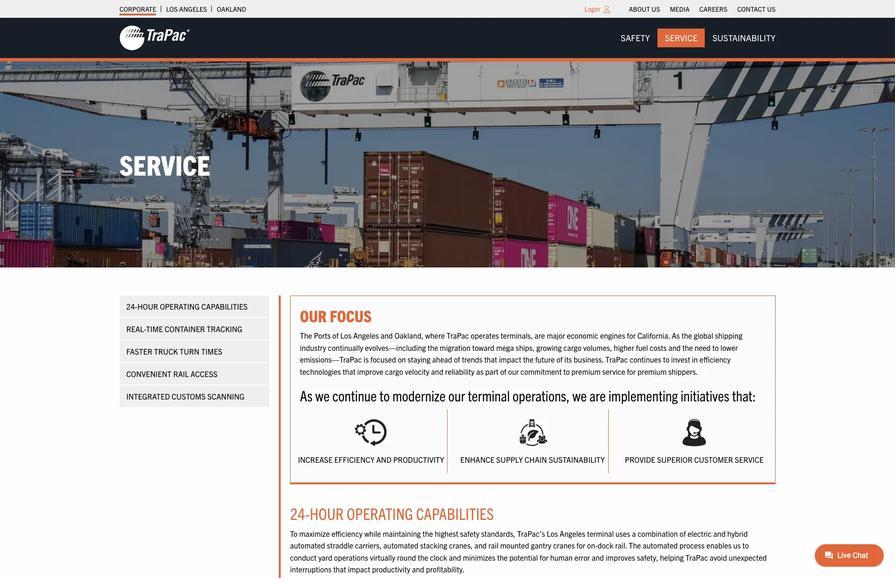 Task type: locate. For each thing, give the bounding box(es) containing it.
migration
[[440, 343, 471, 352]]

trapac down the process
[[686, 553, 709, 563]]

1 horizontal spatial los
[[341, 331, 352, 340]]

service inside service link
[[665, 32, 698, 43]]

1 horizontal spatial as
[[672, 331, 680, 340]]

provide superior customer service
[[625, 455, 764, 465]]

1 vertical spatial 24-hour operating capabilities
[[290, 504, 494, 524]]

the down "rail"
[[498, 553, 508, 563]]

technologies
[[300, 367, 341, 376]]

focus
[[330, 306, 372, 326]]

times
[[202, 347, 223, 356]]

automated
[[290, 541, 325, 551], [384, 541, 419, 551], [643, 541, 678, 551]]

1 vertical spatial service
[[120, 147, 210, 182]]

0 vertical spatial operating
[[160, 302, 200, 311]]

of up the process
[[680, 529, 686, 539]]

2 horizontal spatial trapac
[[686, 553, 709, 563]]

premium down continues
[[638, 367, 667, 376]]

the inside to maximize efficiency while maintaining the highest safety standards, trapac's los angeles terminal uses a combination of electric and hybrid automated straddle carriers, automated stacking cranes, and rail mounted gantry cranes for on-dock rail. the automated process enables us to conduct yard operations virtually round the clock and minimizes the potential for human error and improves safety, helping trapac avoid unexpected interruptions that impact productivity and profitability.
[[629, 541, 641, 551]]

1 horizontal spatial angeles
[[353, 331, 379, 340]]

capabilities up tracking
[[202, 302, 248, 311]]

focused
[[371, 355, 396, 364]]

the up industry
[[300, 331, 312, 340]]

tracking
[[207, 324, 243, 334]]

highest
[[435, 529, 459, 539]]

efficiency down need
[[700, 355, 731, 364]]

are down the service
[[590, 387, 606, 405]]

menu bar
[[624, 2, 781, 15], [614, 29, 784, 47]]

angeles left the oakland
[[179, 5, 207, 13]]

1 horizontal spatial impact
[[499, 355, 522, 364]]

los up continually
[[341, 331, 352, 340]]

service
[[735, 455, 764, 465]]

1 horizontal spatial automated
[[384, 541, 419, 551]]

shipping
[[715, 331, 743, 340]]

and up enables
[[714, 529, 726, 539]]

us right about
[[652, 5, 660, 13]]

0 vertical spatial our
[[508, 367, 519, 376]]

0 vertical spatial as
[[672, 331, 680, 340]]

hour up "time"
[[138, 302, 158, 311]]

terminal up dock
[[587, 529, 614, 539]]

24- up 'to'
[[290, 504, 310, 524]]

1 vertical spatial impact
[[348, 565, 371, 575]]

efficiency up the straddle
[[332, 529, 363, 539]]

chain
[[525, 455, 547, 465]]

terminal
[[468, 387, 510, 405], [587, 529, 614, 539]]

angeles inside the ports of los angeles and oakland, where trapac operates terminals, are major economic engines for california. as the global shipping industry continually evolves—including the migration toward mega ships, growing cargo volumes, higher fuel costs and the need to lower emissions—trapac is focused on staying ahead of trends that impact the future of its business. trapac continues to invest in efficiency technologies that improve cargo velocity and reliability as part of our commitment to premium service for premium shippers.
[[353, 331, 379, 340]]

0 vertical spatial service
[[665, 32, 698, 43]]

24- up real-
[[127, 302, 138, 311]]

rail.
[[616, 541, 627, 551]]

0 horizontal spatial trapac
[[447, 331, 469, 340]]

integrated customs scanning
[[127, 392, 245, 401]]

us for contact us
[[768, 5, 776, 13]]

1 vertical spatial los
[[341, 331, 352, 340]]

that
[[485, 355, 498, 364], [343, 367, 356, 376], [333, 565, 346, 575]]

and down on-
[[592, 553, 604, 563]]

service menu item
[[658, 29, 705, 47]]

0 horizontal spatial as
[[300, 387, 313, 405]]

los up gantry
[[547, 529, 558, 539]]

stacking
[[420, 541, 448, 551]]

1 vertical spatial operating
[[347, 504, 413, 524]]

0 horizontal spatial are
[[535, 331, 545, 340]]

angeles up cranes
[[560, 529, 586, 539]]

provide
[[625, 455, 656, 465]]

electric
[[688, 529, 712, 539]]

angeles up continually
[[353, 331, 379, 340]]

1 horizontal spatial terminal
[[587, 529, 614, 539]]

as down technologies
[[300, 387, 313, 405]]

service
[[665, 32, 698, 43], [120, 147, 210, 182]]

major
[[547, 331, 566, 340]]

impact
[[499, 355, 522, 364], [348, 565, 371, 575]]

capabilities up highest
[[416, 504, 494, 524]]

24-hour operating capabilities up maintaining
[[290, 504, 494, 524]]

service
[[603, 367, 626, 376]]

1 horizontal spatial capabilities
[[416, 504, 494, 524]]

0 horizontal spatial los
[[166, 5, 178, 13]]

0 vertical spatial 24-
[[127, 302, 138, 311]]

2 horizontal spatial angeles
[[560, 529, 586, 539]]

efficiency
[[700, 355, 731, 364], [332, 529, 363, 539]]

1 horizontal spatial the
[[629, 541, 641, 551]]

the
[[300, 331, 312, 340], [629, 541, 641, 551]]

premium down business.
[[572, 367, 601, 376]]

1 vertical spatial terminal
[[587, 529, 614, 539]]

0 vertical spatial 24-hour operating capabilities
[[127, 302, 248, 311]]

1 horizontal spatial us
[[768, 5, 776, 13]]

the left global
[[682, 331, 693, 340]]

automated up "conduct"
[[290, 541, 325, 551]]

the left clock
[[418, 553, 429, 563]]

interruptions
[[290, 565, 332, 575]]

of right part
[[501, 367, 507, 376]]

0 vertical spatial the
[[300, 331, 312, 340]]

0 vertical spatial are
[[535, 331, 545, 340]]

1 vertical spatial that
[[343, 367, 356, 376]]

are up growing
[[535, 331, 545, 340]]

safety
[[460, 529, 480, 539]]

us
[[652, 5, 660, 13], [768, 5, 776, 13]]

0 horizontal spatial operating
[[160, 302, 200, 311]]

0 vertical spatial cargo
[[564, 343, 582, 352]]

us right contact
[[768, 5, 776, 13]]

1 horizontal spatial efficiency
[[700, 355, 731, 364]]

and down cranes,
[[449, 553, 461, 563]]

1 vertical spatial trapac
[[606, 355, 628, 364]]

fuel
[[636, 343, 648, 352]]

impact down mega on the bottom right
[[499, 355, 522, 364]]

costs
[[650, 343, 667, 352]]

1 vertical spatial angeles
[[353, 331, 379, 340]]

enhance supply chain sustainability
[[461, 455, 605, 465]]

1 horizontal spatial cargo
[[564, 343, 582, 352]]

the down where
[[428, 343, 438, 352]]

0 vertical spatial menu bar
[[624, 2, 781, 15]]

0 horizontal spatial capabilities
[[202, 302, 248, 311]]

1 vertical spatial our
[[449, 387, 465, 405]]

2 vertical spatial angeles
[[560, 529, 586, 539]]

operations
[[334, 553, 368, 563]]

operating up while
[[347, 504, 413, 524]]

terminal down part
[[468, 387, 510, 405]]

business.
[[574, 355, 604, 364]]

trapac up migration
[[447, 331, 469, 340]]

improve
[[358, 367, 384, 376]]

los inside the ports of los angeles and oakland, where trapac operates terminals, are major economic engines for california. as the global shipping industry continually evolves—including the migration toward mega ships, growing cargo volumes, higher fuel costs and the need to lower emissions—trapac is focused on staying ahead of trends that impact the future of its business. trapac continues to invest in efficiency technologies that improve cargo velocity and reliability as part of our commitment to premium service for premium shippers.
[[341, 331, 352, 340]]

2 vertical spatial that
[[333, 565, 346, 575]]

0 horizontal spatial we
[[316, 387, 330, 405]]

1 horizontal spatial our
[[508, 367, 519, 376]]

enhance
[[461, 455, 495, 465]]

1 vertical spatial efficiency
[[332, 529, 363, 539]]

that down operations
[[333, 565, 346, 575]]

2 horizontal spatial los
[[547, 529, 558, 539]]

premium
[[572, 367, 601, 376], [638, 367, 667, 376]]

implementing
[[609, 387, 678, 405]]

evolves—including
[[365, 343, 426, 352]]

potential
[[510, 553, 538, 563]]

of
[[333, 331, 339, 340], [454, 355, 460, 364], [557, 355, 563, 364], [501, 367, 507, 376], [680, 529, 686, 539]]

carriers,
[[355, 541, 382, 551]]

0 vertical spatial impact
[[499, 355, 522, 364]]

hybrid
[[728, 529, 748, 539]]

automated down maintaining
[[384, 541, 419, 551]]

that up part
[[485, 355, 498, 364]]

1 horizontal spatial service
[[665, 32, 698, 43]]

are inside the ports of los angeles and oakland, where trapac operates terminals, are major economic engines for california. as the global shipping industry continually evolves—including the migration toward mega ships, growing cargo volumes, higher fuel costs and the need to lower emissions—trapac is focused on staying ahead of trends that impact the future of its business. trapac continues to invest in efficiency technologies that improve cargo velocity and reliability as part of our commitment to premium service for premium shippers.
[[535, 331, 545, 340]]

los up corporate image
[[166, 5, 178, 13]]

0 horizontal spatial us
[[652, 5, 660, 13]]

and down round
[[412, 565, 425, 575]]

our
[[508, 367, 519, 376], [449, 387, 465, 405]]

media
[[670, 5, 690, 13]]

to right need
[[713, 343, 719, 352]]

increase efficiency and productivity
[[298, 455, 444, 465]]

ahead
[[432, 355, 453, 364]]

terminal inside to maximize efficiency while maintaining the highest safety standards, trapac's los angeles terminal uses a combination of electric and hybrid automated straddle carriers, automated stacking cranes, and rail mounted gantry cranes for on-dock rail. the automated process enables us to conduct yard operations virtually round the clock and minimizes the potential for human error and improves safety, helping trapac avoid unexpected interruptions that impact productivity and profitability.
[[587, 529, 614, 539]]

0 horizontal spatial 24-
[[127, 302, 138, 311]]

1 horizontal spatial we
[[573, 387, 587, 405]]

0 vertical spatial efficiency
[[700, 355, 731, 364]]

trapac up the service
[[606, 355, 628, 364]]

hour up maximize
[[310, 504, 344, 524]]

24-hour operating capabilities up container
[[127, 302, 248, 311]]

maximize
[[299, 529, 330, 539]]

of right 'ports'
[[333, 331, 339, 340]]

0 vertical spatial los
[[166, 5, 178, 13]]

and up invest
[[669, 343, 681, 352]]

for left on-
[[577, 541, 586, 551]]

we down technologies
[[316, 387, 330, 405]]

us for about us
[[652, 5, 660, 13]]

2 horizontal spatial automated
[[643, 541, 678, 551]]

los inside to maximize efficiency while maintaining the highest safety standards, trapac's los angeles terminal uses a combination of electric and hybrid automated straddle carriers, automated stacking cranes, and rail mounted gantry cranes for on-dock rail. the automated process enables us to conduct yard operations virtually round the clock and minimizes the potential for human error and improves safety, helping trapac avoid unexpected interruptions that impact productivity and profitability.
[[547, 529, 558, 539]]

0 horizontal spatial the
[[300, 331, 312, 340]]

and up minimizes
[[475, 541, 487, 551]]

cargo up its on the right
[[564, 343, 582, 352]]

0 horizontal spatial automated
[[290, 541, 325, 551]]

convenient rail access link
[[120, 363, 270, 385]]

the down ships,
[[523, 355, 534, 364]]

trapac
[[447, 331, 469, 340], [606, 355, 628, 364], [686, 553, 709, 563]]

los angeles
[[166, 5, 207, 13]]

1 vertical spatial hour
[[310, 504, 344, 524]]

toward
[[473, 343, 495, 352]]

menu bar down careers
[[614, 29, 784, 47]]

0 horizontal spatial premium
[[572, 367, 601, 376]]

1 horizontal spatial premium
[[638, 367, 667, 376]]

0 vertical spatial trapac
[[447, 331, 469, 340]]

2 vertical spatial trapac
[[686, 553, 709, 563]]

to inside to maximize efficiency while maintaining the highest safety standards, trapac's los angeles terminal uses a combination of electric and hybrid automated straddle carriers, automated stacking cranes, and rail mounted gantry cranes for on-dock rail. the automated process enables us to conduct yard operations virtually round the clock and minimizes the potential for human error and improves safety, helping trapac avoid unexpected interruptions that impact productivity and profitability.
[[743, 541, 749, 551]]

light image
[[604, 6, 611, 13]]

as inside the ports of los angeles and oakland, where trapac operates terminals, are major economic engines for california. as the global shipping industry continually evolves—including the migration toward mega ships, growing cargo volumes, higher fuel costs and the need to lower emissions—trapac is focused on staying ahead of trends that impact the future of its business. trapac continues to invest in efficiency technologies that improve cargo velocity and reliability as part of our commitment to premium service for premium shippers.
[[672, 331, 680, 340]]

1 vertical spatial the
[[629, 541, 641, 551]]

1 us from the left
[[652, 5, 660, 13]]

lower
[[721, 343, 738, 352]]

1 horizontal spatial 24-
[[290, 504, 310, 524]]

contact us link
[[738, 2, 776, 15]]

0 horizontal spatial service
[[120, 147, 210, 182]]

1 horizontal spatial are
[[590, 387, 606, 405]]

automated down combination
[[643, 541, 678, 551]]

virtually
[[370, 553, 396, 563]]

continually
[[328, 343, 363, 352]]

1 vertical spatial 24-
[[290, 504, 310, 524]]

and
[[377, 455, 392, 465]]

industry
[[300, 343, 326, 352]]

our down the reliability
[[449, 387, 465, 405]]

careers link
[[700, 2, 728, 15]]

2 vertical spatial los
[[547, 529, 558, 539]]

efficiency inside the ports of los angeles and oakland, where trapac operates terminals, are major economic engines for california. as the global shipping industry continually evolves—including the migration toward mega ships, growing cargo volumes, higher fuel costs and the need to lower emissions—trapac is focused on staying ahead of trends that impact the future of its business. trapac continues to invest in efficiency technologies that improve cargo velocity and reliability as part of our commitment to premium service for premium shippers.
[[700, 355, 731, 364]]

impact down operations
[[348, 565, 371, 575]]

0 vertical spatial capabilities
[[202, 302, 248, 311]]

as
[[477, 367, 484, 376]]

that left improve
[[343, 367, 356, 376]]

as right california.
[[672, 331, 680, 340]]

conduct
[[290, 553, 317, 563]]

2 us from the left
[[768, 5, 776, 13]]

0 vertical spatial hour
[[138, 302, 158, 311]]

1 horizontal spatial trapac
[[606, 355, 628, 364]]

volumes,
[[584, 343, 612, 352]]

customs
[[172, 392, 206, 401]]

cargo down on
[[385, 367, 403, 376]]

1 horizontal spatial operating
[[347, 504, 413, 524]]

corporate link
[[120, 2, 156, 15]]

the inside the ports of los angeles and oakland, where trapac operates terminals, are major economic engines for california. as the global shipping industry continually evolves—including the migration toward mega ships, growing cargo volumes, higher fuel costs and the need to lower emissions—trapac is focused on staying ahead of trends that impact the future of its business. trapac continues to invest in efficiency technologies that improve cargo velocity and reliability as part of our commitment to premium service for premium shippers.
[[300, 331, 312, 340]]

clock
[[430, 553, 447, 563]]

1 vertical spatial cargo
[[385, 367, 403, 376]]

0 horizontal spatial our
[[449, 387, 465, 405]]

global
[[694, 331, 714, 340]]

1 vertical spatial are
[[590, 387, 606, 405]]

0 horizontal spatial cargo
[[385, 367, 403, 376]]

gantry
[[531, 541, 552, 551]]

0 horizontal spatial impact
[[348, 565, 371, 575]]

to right us
[[743, 541, 749, 551]]

for
[[627, 331, 636, 340], [627, 367, 636, 376], [577, 541, 586, 551], [540, 553, 549, 563]]

1 vertical spatial menu bar
[[614, 29, 784, 47]]

0 vertical spatial angeles
[[179, 5, 207, 13]]

the up invest
[[683, 343, 693, 352]]

menu bar containing about us
[[624, 2, 781, 15]]

0 horizontal spatial efficiency
[[332, 529, 363, 539]]

0 vertical spatial terminal
[[468, 387, 510, 405]]

integrated customs scanning link
[[120, 386, 270, 407]]

turn
[[180, 347, 200, 356]]

we down business.
[[573, 387, 587, 405]]

for up "higher"
[[627, 331, 636, 340]]

invest
[[672, 355, 691, 364]]

container
[[165, 324, 205, 334]]

improves
[[606, 553, 636, 563]]

operating up real-time container tracking
[[160, 302, 200, 311]]

to
[[713, 343, 719, 352], [664, 355, 670, 364], [564, 367, 570, 376], [380, 387, 390, 405], [743, 541, 749, 551]]

angeles inside los angeles link
[[179, 5, 207, 13]]

of inside to maximize efficiency while maintaining the highest safety standards, trapac's los angeles terminal uses a combination of electric and hybrid automated straddle carriers, automated stacking cranes, and rail mounted gantry cranes for on-dock rail. the automated process enables us to conduct yard operations virtually round the clock and minimizes the potential for human error and improves safety, helping trapac avoid unexpected interruptions that impact productivity and profitability.
[[680, 529, 686, 539]]

the down a
[[629, 541, 641, 551]]

to down its on the right
[[564, 367, 570, 376]]

sustainability link
[[705, 29, 784, 47]]

0 horizontal spatial angeles
[[179, 5, 207, 13]]

menu bar up service menu item
[[624, 2, 781, 15]]

our right part
[[508, 367, 519, 376]]

staying
[[408, 355, 431, 364]]

1 we from the left
[[316, 387, 330, 405]]



Task type: vqa. For each thing, say whether or not it's contained in the screenshot.
first SATELLITE from the top of the page
no



Task type: describe. For each thing, give the bounding box(es) containing it.
the up stacking
[[423, 529, 433, 539]]

efficiency
[[335, 455, 375, 465]]

increase
[[298, 455, 333, 465]]

productivity
[[394, 455, 444, 465]]

process
[[680, 541, 705, 551]]

that inside to maximize efficiency while maintaining the highest safety standards, trapac's los angeles terminal uses a combination of electric and hybrid automated straddle carriers, automated stacking cranes, and rail mounted gantry cranes for on-dock rail. the automated process enables us to conduct yard operations virtually round the clock and minimizes the potential for human error and improves safety, helping trapac avoid unexpected interruptions that impact productivity and profitability.
[[333, 565, 346, 575]]

continue
[[333, 387, 377, 405]]

round
[[397, 553, 416, 563]]

minimizes
[[463, 553, 496, 563]]

growing
[[537, 343, 562, 352]]

media link
[[670, 2, 690, 15]]

corporate image
[[120, 25, 190, 51]]

error
[[575, 553, 590, 563]]

careers
[[700, 5, 728, 13]]

and up the evolves—including
[[381, 331, 393, 340]]

ports
[[314, 331, 331, 340]]

contact
[[738, 5, 766, 13]]

sustainability
[[713, 32, 776, 43]]

angeles inside to maximize efficiency while maintaining the highest safety standards, trapac's los angeles terminal uses a combination of electric and hybrid automated straddle carriers, automated stacking cranes, and rail mounted gantry cranes for on-dock rail. the automated process enables us to conduct yard operations virtually round the clock and minimizes the potential for human error and improves safety, helping trapac avoid unexpected interruptions that impact productivity and profitability.
[[560, 529, 586, 539]]

0 horizontal spatial 24-hour operating capabilities
[[127, 302, 248, 311]]

in
[[692, 355, 698, 364]]

1 horizontal spatial hour
[[310, 504, 344, 524]]

operations,
[[513, 387, 570, 405]]

2 automated from the left
[[384, 541, 419, 551]]

dock
[[598, 541, 614, 551]]

uses
[[616, 529, 631, 539]]

for right the service
[[627, 367, 636, 376]]

los angeles link
[[166, 2, 207, 15]]

to maximize efficiency while maintaining the highest safety standards, trapac's los angeles terminal uses a combination of electric and hybrid automated straddle carriers, automated stacking cranes, and rail mounted gantry cranes for on-dock rail. the automated process enables us to conduct yard operations virtually round the clock and minimizes the potential for human error and improves safety, helping trapac avoid unexpected interruptions that impact productivity and profitability.
[[290, 529, 767, 575]]

access
[[191, 369, 218, 379]]

trapac inside to maximize efficiency while maintaining the highest safety standards, trapac's los angeles terminal uses a combination of electric and hybrid automated straddle carriers, automated stacking cranes, and rail mounted gantry cranes for on-dock rail. the automated process enables us to conduct yard operations virtually round the clock and minimizes the potential for human error and improves safety, helping trapac avoid unexpected interruptions that impact productivity and profitability.
[[686, 553, 709, 563]]

commitment
[[521, 367, 562, 376]]

convenient rail access
[[127, 369, 218, 379]]

reliability
[[445, 367, 475, 376]]

1 vertical spatial as
[[300, 387, 313, 405]]

real-time container tracking
[[127, 324, 243, 334]]

emissions—trapac
[[300, 355, 362, 364]]

avoid
[[710, 553, 728, 563]]

2 we from the left
[[573, 387, 587, 405]]

rail
[[174, 369, 189, 379]]

unexpected
[[729, 553, 767, 563]]

menu bar containing safety
[[614, 29, 784, 47]]

terminals,
[[501, 331, 533, 340]]

safety
[[621, 32, 650, 43]]

enables
[[707, 541, 732, 551]]

0 horizontal spatial hour
[[138, 302, 158, 311]]

and down ahead
[[431, 367, 444, 376]]

combination
[[638, 529, 678, 539]]

1 premium from the left
[[572, 367, 601, 376]]

to down improve
[[380, 387, 390, 405]]

continues
[[630, 355, 662, 364]]

part
[[486, 367, 499, 376]]

where
[[425, 331, 445, 340]]

integrated
[[127, 392, 170, 401]]

superior
[[657, 455, 693, 465]]

impact inside the ports of los angeles and oakland, where trapac operates terminals, are major economic engines for california. as the global shipping industry continually evolves—including the migration toward mega ships, growing cargo volumes, higher fuel costs and the need to lower emissions—trapac is focused on staying ahead of trends that impact the future of its business. trapac continues to invest in efficiency technologies that improve cargo velocity and reliability as part of our commitment to premium service for premium shippers.
[[499, 355, 522, 364]]

24-hour operating capabilities link
[[120, 296, 270, 317]]

of left its on the right
[[557, 355, 563, 364]]

about
[[629, 5, 651, 13]]

supply
[[497, 455, 523, 465]]

0 horizontal spatial terminal
[[468, 387, 510, 405]]

our focus
[[300, 306, 372, 326]]

customer
[[695, 455, 734, 465]]

efficiency inside to maximize efficiency while maintaining the highest safety standards, trapac's los angeles terminal uses a combination of electric and hybrid automated straddle carriers, automated stacking cranes, and rail mounted gantry cranes for on-dock rail. the automated process enables us to conduct yard operations virtually round the clock and minimizes the potential for human error and improves safety, helping trapac avoid unexpected interruptions that impact productivity and profitability.
[[332, 529, 363, 539]]

real-
[[127, 324, 146, 334]]

ships,
[[516, 343, 535, 352]]

standards,
[[481, 529, 516, 539]]

1 automated from the left
[[290, 541, 325, 551]]

is
[[364, 355, 369, 364]]

its
[[565, 355, 572, 364]]

1 horizontal spatial 24-hour operating capabilities
[[290, 504, 494, 524]]

1 vertical spatial capabilities
[[416, 504, 494, 524]]

maintaining
[[383, 529, 421, 539]]

safety,
[[637, 553, 659, 563]]

faster truck turn times
[[127, 347, 223, 356]]

the ports of los angeles and oakland, where trapac operates terminals, are major economic engines for california. as the global shipping industry continually evolves—including the migration toward mega ships, growing cargo volumes, higher fuel costs and the need to lower emissions—trapac is focused on staying ahead of trends that impact the future of its business. trapac continues to invest in efficiency technologies that improve cargo velocity and reliability as part of our commitment to premium service for premium shippers.
[[300, 331, 743, 376]]

operates
[[471, 331, 499, 340]]

yard
[[319, 553, 333, 563]]

to
[[290, 529, 298, 539]]

impact inside to maximize efficiency while maintaining the highest safety standards, trapac's los angeles terminal uses a combination of electric and hybrid automated straddle carriers, automated stacking cranes, and rail mounted gantry cranes for on-dock rail. the automated process enables us to conduct yard operations virtually round the clock and minimizes the potential for human error and improves safety, helping trapac avoid unexpected interruptions that impact productivity and profitability.
[[348, 565, 371, 575]]

on-
[[587, 541, 598, 551]]

on
[[398, 355, 406, 364]]

trapac's
[[517, 529, 545, 539]]

rail
[[489, 541, 499, 551]]

faster
[[127, 347, 153, 356]]

our
[[300, 306, 327, 326]]

0 vertical spatial that
[[485, 355, 498, 364]]

service link
[[658, 29, 705, 47]]

login
[[585, 5, 600, 13]]

sustainability
[[549, 455, 605, 465]]

economic
[[567, 331, 599, 340]]

24- inside 24-hour operating capabilities link
[[127, 302, 138, 311]]

3 automated from the left
[[643, 541, 678, 551]]

of down migration
[[454, 355, 460, 364]]

cranes
[[554, 541, 575, 551]]

shippers.
[[669, 367, 699, 376]]

mega
[[496, 343, 514, 352]]

higher
[[614, 343, 635, 352]]

convenient
[[127, 369, 172, 379]]

modernize
[[393, 387, 446, 405]]

future
[[536, 355, 555, 364]]

our inside the ports of los angeles and oakland, where trapac operates terminals, are major economic engines for california. as the global shipping industry continually evolves—including the migration toward mega ships, growing cargo volumes, higher fuel costs and the need to lower emissions—trapac is focused on staying ahead of trends that impact the future of its business. trapac continues to invest in efficiency technologies that improve cargo velocity and reliability as part of our commitment to premium service for premium shippers.
[[508, 367, 519, 376]]

for down gantry
[[540, 553, 549, 563]]

real-time container tracking link
[[120, 318, 270, 340]]

to down costs
[[664, 355, 670, 364]]

2 premium from the left
[[638, 367, 667, 376]]



